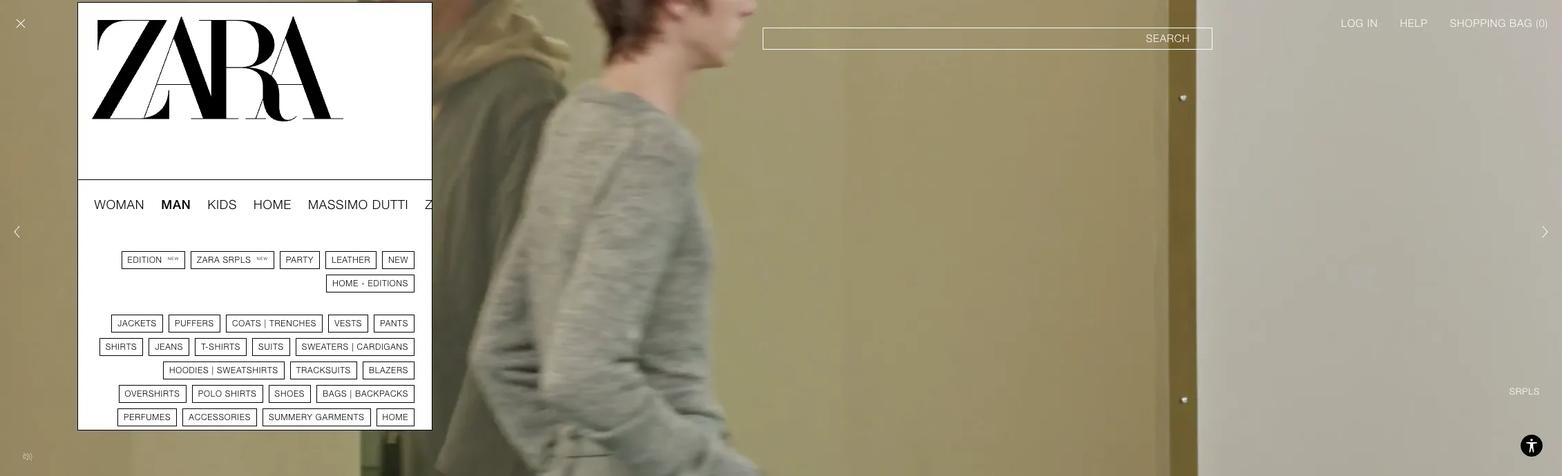 Task type: vqa. For each thing, say whether or not it's contained in the screenshot.
KIDS
yes



Task type: locate. For each thing, give the bounding box(es) containing it.
sweaters | cardigans link
[[296, 339, 415, 357]]

t-
[[201, 343, 209, 352]]

search
[[1146, 32, 1190, 45]]

polo shirts link
[[192, 386, 263, 404]]

home left -
[[333, 279, 359, 289]]

woman link
[[94, 197, 145, 214]]

overshirts link
[[119, 386, 186, 404]]

| right the bags
[[350, 390, 352, 399]]

log
[[1341, 17, 1364, 30]]

coats | trenches
[[232, 319, 317, 329]]

suits link
[[252, 339, 290, 357]]

1 horizontal spatial new
[[257, 256, 268, 261]]

party
[[286, 256, 314, 265]]

zara inside zara srpls link
[[425, 198, 459, 212]]

| down vests
[[352, 343, 354, 352]]

0 horizontal spatial new
[[168, 256, 179, 261]]

cardigans
[[357, 343, 408, 352]]

help
[[1400, 17, 1428, 30]]

summery
[[269, 413, 313, 423]]

2 horizontal spatial home
[[382, 413, 408, 423]]

2 vertical spatial home
[[382, 413, 408, 423]]

zara right dutti
[[425, 198, 459, 212]]

turn on/turn off sound image
[[17, 446, 39, 468]]

new left "party"
[[257, 256, 268, 261]]

bag
[[1510, 17, 1533, 30]]

edition new zara srpls new party
[[128, 256, 314, 265]]

0 horizontal spatial home
[[254, 198, 292, 212]]

| up polo on the bottom left of the page
[[212, 366, 214, 376]]

summery garments
[[269, 413, 364, 423]]

srpls
[[463, 198, 504, 212], [223, 256, 251, 265]]

vests
[[335, 319, 362, 329]]

zara
[[425, 198, 459, 212], [197, 256, 220, 265]]

0 vertical spatial zara
[[425, 198, 459, 212]]

help link
[[1400, 17, 1428, 30]]

home link right kids link
[[254, 197, 292, 214]]

zara logo united states. image
[[92, 17, 344, 122]]

shoes
[[275, 390, 305, 399]]

leather
[[332, 256, 371, 265]]

editions
[[368, 279, 408, 289]]

zara srpls
[[425, 198, 504, 212]]

shirts
[[106, 343, 137, 352], [209, 343, 241, 352], [225, 390, 257, 399]]

perfumes link
[[117, 409, 177, 427]]

jackets link
[[111, 315, 163, 333]]

)
[[1545, 17, 1548, 30]]

0 horizontal spatial home link
[[254, 197, 292, 214]]

log in link
[[1341, 17, 1378, 30]]

shirts for polo
[[225, 390, 257, 399]]

new right "edition"
[[168, 256, 179, 261]]

in
[[1367, 17, 1378, 30]]

|
[[264, 319, 267, 329], [352, 343, 354, 352], [212, 366, 214, 376], [350, 390, 352, 399]]

1 vertical spatial home link
[[376, 409, 415, 427]]

home link
[[254, 197, 292, 214], [376, 409, 415, 427]]

overshirts
[[125, 390, 180, 399]]

accessories link
[[183, 409, 257, 427]]

tracksuits link
[[290, 362, 357, 380]]

home
[[254, 198, 292, 212], [333, 279, 359, 289], [382, 413, 408, 423]]

sweaters | cardigans
[[302, 343, 408, 352]]

log in
[[1341, 17, 1378, 30]]

new up the editions
[[389, 256, 408, 265]]

home right kids at the top left
[[254, 198, 292, 212]]

backpacks
[[355, 390, 408, 399]]

1 vertical spatial zara
[[197, 256, 220, 265]]

hoodies
[[169, 366, 209, 376]]

0 status
[[1539, 17, 1545, 30]]

| right 'coats'
[[264, 319, 267, 329]]

jeans link
[[149, 339, 189, 357]]

party link
[[280, 252, 320, 269]]

home down backpacks
[[382, 413, 408, 423]]

1 horizontal spatial home
[[333, 279, 359, 289]]

coats | trenches link
[[226, 315, 323, 333]]

0 horizontal spatial zara
[[197, 256, 220, 265]]

1 vertical spatial srpls
[[223, 256, 251, 265]]

home for rightmost home link
[[382, 413, 408, 423]]

jeans
[[155, 343, 183, 352]]

blazers
[[369, 366, 408, 376]]

new link
[[382, 252, 415, 269]]

0 vertical spatial home
[[254, 198, 292, 212]]

shirts for t-
[[209, 343, 241, 352]]

new
[[389, 256, 408, 265], [168, 256, 179, 261], [257, 256, 268, 261]]

1 horizontal spatial srpls
[[463, 198, 504, 212]]

puffers
[[175, 319, 214, 329]]

pants link
[[374, 315, 415, 333]]

man
[[161, 198, 191, 212]]

summery garments link
[[263, 409, 371, 427]]

massimo
[[308, 198, 368, 212]]

shirts down sweatshirts
[[225, 390, 257, 399]]

hoodies | sweatshirts
[[169, 366, 278, 376]]

shirts up hoodies | sweatshirts link
[[209, 343, 241, 352]]

zara down kids link
[[197, 256, 220, 265]]

sweaters
[[302, 343, 349, 352]]

1 horizontal spatial zara
[[425, 198, 459, 212]]

shoes link
[[269, 386, 311, 404]]

home link down backpacks
[[376, 409, 415, 427]]

dutti
[[372, 198, 409, 212]]

home - editions
[[333, 279, 408, 289]]

Product search search field
[[763, 28, 1213, 50]]



Task type: describe. For each thing, give the bounding box(es) containing it.
hoodies | sweatshirts link
[[163, 362, 285, 380]]

bags | backpacks link
[[317, 386, 415, 404]]

1 vertical spatial home
[[333, 279, 359, 289]]

0 horizontal spatial srpls
[[223, 256, 251, 265]]

perfumes
[[124, 413, 171, 423]]

kids
[[208, 198, 237, 212]]

t-shirts link
[[195, 339, 247, 357]]

vests link
[[328, 315, 368, 333]]

massimo dutti link
[[308, 197, 409, 214]]

| for sweaters
[[352, 343, 354, 352]]

woman
[[94, 198, 145, 212]]

zara logo united states. go to homepage image
[[92, 17, 344, 122]]

polo shirts
[[198, 390, 257, 399]]

edition
[[128, 256, 162, 265]]

jackets
[[118, 319, 157, 329]]

massimo dutti
[[308, 198, 409, 212]]

0 vertical spatial srpls
[[463, 198, 504, 212]]

pants
[[380, 319, 408, 329]]

2 horizontal spatial new
[[389, 256, 408, 265]]

man link
[[161, 197, 191, 214]]

t-shirts
[[201, 343, 241, 352]]

search link
[[763, 28, 1213, 50]]

garments
[[316, 413, 364, 423]]

| for bags
[[350, 390, 352, 399]]

| for coats
[[264, 319, 267, 329]]

bags
[[323, 390, 347, 399]]

shirts link
[[99, 339, 143, 357]]

suits
[[258, 343, 284, 352]]

-
[[361, 279, 365, 289]]

kids link
[[208, 197, 237, 214]]

| for hoodies
[[212, 366, 214, 376]]

coats
[[232, 319, 261, 329]]

shopping bag ( 0 )
[[1450, 17, 1548, 30]]

bags | backpacks
[[323, 390, 408, 399]]

1 horizontal spatial home link
[[376, 409, 415, 427]]

shopping
[[1450, 17, 1506, 30]]

sweatshirts
[[217, 366, 278, 376]]

blazers link
[[363, 362, 415, 380]]

puffers link
[[169, 315, 220, 333]]

shirts down jackets
[[106, 343, 137, 352]]

home for the top home link
[[254, 198, 292, 212]]

tracksuits
[[296, 366, 351, 376]]

trenches
[[269, 319, 317, 329]]

leather link
[[326, 252, 377, 269]]

0
[[1539, 17, 1545, 30]]

zara srpls link
[[425, 197, 504, 214]]

polo
[[198, 390, 222, 399]]

(
[[1536, 17, 1539, 30]]

accessories
[[189, 413, 251, 423]]

home - editions link
[[326, 275, 415, 293]]

0 vertical spatial home link
[[254, 197, 292, 214]]



